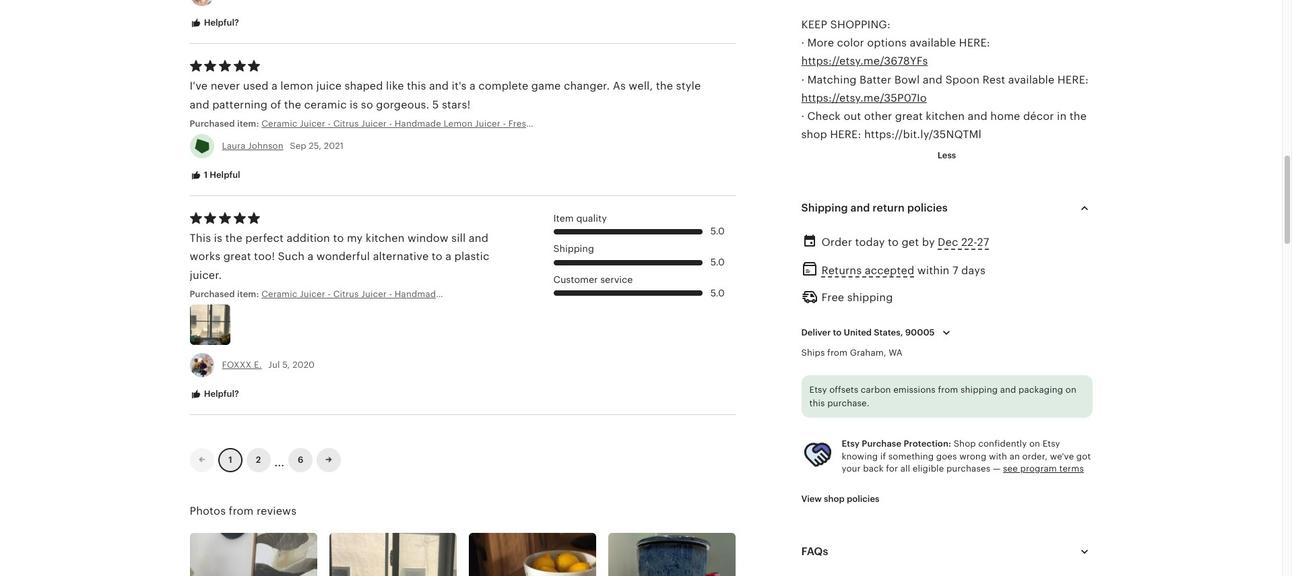 Task type: describe. For each thing, give the bounding box(es) containing it.
protection:
[[904, 439, 952, 449]]

0 vertical spatial here:
[[959, 37, 991, 49]]

item quality
[[554, 213, 607, 223]]

2021
[[324, 141, 344, 151]]

matching
[[808, 74, 857, 85]]

wonderful
[[317, 251, 370, 262]]

style
[[676, 80, 701, 92]]

to left my on the top left of page
[[333, 233, 344, 244]]

https://etsy.me/35p07io
[[802, 92, 927, 104]]

https://bit.ly/35nqtml
[[865, 129, 982, 140]]

on inside the etsy offsets carbon emissions from shipping and packaging on this purchase.
[[1066, 385, 1077, 395]]

keep shopping:
[[802, 19, 891, 30]]

reviews
[[257, 506, 297, 517]]

to inside "dropdown button"
[[833, 327, 842, 338]]

5.0 for quality
[[711, 226, 725, 237]]

2 5.0 from the top
[[711, 257, 725, 268]]

deliver
[[802, 327, 831, 338]]

all
[[901, 464, 911, 474]]

i've
[[190, 80, 208, 92]]

days
[[962, 265, 986, 276]]

order,
[[1023, 451, 1048, 461]]

shop inside button
[[824, 494, 845, 504]]

0 horizontal spatial shipping
[[848, 292, 893, 303]]

window
[[408, 233, 449, 244]]

2 horizontal spatial here:
[[1058, 74, 1089, 85]]

stars!
[[442, 99, 471, 110]]

and inside ∙ check out other great kitchen and home décor in the shop here: https://bit.ly/35nqtml
[[968, 110, 988, 122]]

view shop policies button
[[792, 487, 890, 512]]

purchased item: for juicer.
[[190, 289, 262, 299]]

in
[[1057, 110, 1067, 122]]

less
[[938, 150, 957, 161]]

e.
[[254, 360, 262, 370]]

1 helpful? button from the top
[[180, 11, 249, 36]]

a up of
[[272, 80, 278, 92]]

returns accepted button
[[822, 261, 915, 280]]

laura johnson sep 25, 2021
[[222, 141, 344, 151]]

and down i've
[[190, 99, 209, 110]]

great inside this is the perfect addition to my kitchen window sill and works great too! such a wonderful alternative to a plastic juicer.
[[224, 251, 251, 262]]

view shop policies
[[802, 494, 880, 504]]

here: inside ∙ check out other great kitchen and home décor in the shop here: https://bit.ly/35nqtml
[[830, 129, 862, 140]]

this inside the etsy offsets carbon emissions from shipping and packaging on this purchase.
[[810, 398, 825, 408]]

plastic
[[455, 251, 490, 262]]

policies inside dropdown button
[[908, 203, 948, 214]]

quality
[[577, 213, 607, 223]]

shipping for shipping
[[554, 243, 594, 254]]

it's
[[452, 80, 467, 92]]

too!
[[254, 251, 275, 262]]

knowing
[[842, 451, 878, 461]]

and right "bowl"
[[923, 74, 943, 85]]

within
[[918, 265, 950, 276]]

photos
[[190, 506, 226, 517]]

free shipping
[[822, 292, 893, 303]]

johnson
[[248, 141, 284, 151]]

∙ matching batter bowl and spoon rest available here:
[[802, 74, 1089, 85]]

confidently
[[979, 439, 1027, 449]]

check
[[808, 110, 841, 122]]

used
[[243, 80, 269, 92]]

and inside this is the perfect addition to my kitchen window sill and works great too! such a wonderful alternative to a plastic juicer.
[[469, 233, 489, 244]]

complete
[[479, 80, 529, 92]]

90005
[[906, 327, 935, 338]]

1 helpful? from the top
[[202, 18, 239, 28]]

view details of this review photo by foxxx e. image
[[190, 305, 230, 345]]

22-
[[962, 237, 978, 248]]

united
[[844, 327, 872, 338]]

shipping and return policies
[[802, 203, 948, 214]]

more
[[808, 37, 834, 49]]

states,
[[874, 327, 903, 338]]

shipping and return policies button
[[790, 192, 1105, 225]]

sep
[[290, 141, 307, 151]]

order
[[822, 237, 853, 248]]

2020
[[293, 360, 315, 370]]

juicer.
[[190, 269, 222, 281]]

wrong
[[960, 451, 987, 461]]

accepted
[[865, 265, 915, 276]]

gorgeous.
[[376, 99, 430, 110]]

return
[[873, 203, 905, 214]]

see program terms link
[[1004, 464, 1084, 474]]

deliver to united states, 90005 button
[[792, 319, 965, 347]]

goes
[[937, 451, 957, 461]]

from for reviews
[[229, 506, 254, 517]]

purchases
[[947, 464, 991, 474]]

today
[[856, 237, 885, 248]]

6
[[298, 455, 304, 465]]

from for graham,
[[828, 348, 848, 358]]

shop confidently on etsy knowing if something goes wrong with an order, we've got your back for all eligible purchases —
[[842, 439, 1091, 474]]

sill
[[452, 233, 466, 244]]

—
[[993, 464, 1001, 474]]

5
[[433, 99, 439, 110]]

well,
[[629, 80, 653, 92]]

∙ more color options available here:
[[802, 37, 991, 49]]

helpful
[[210, 170, 240, 180]]

the right well,
[[656, 80, 673, 92]]

foxxx e. jul 5, 2020
[[222, 360, 315, 370]]

great inside ∙ check out other great kitchen and home décor in the shop here: https://bit.ly/35nqtml
[[896, 110, 923, 122]]

shipping for shipping and return policies
[[802, 203, 848, 214]]

faqs button
[[790, 536, 1105, 568]]

lemon
[[281, 80, 313, 92]]

color
[[837, 37, 865, 49]]

from inside the etsy offsets carbon emissions from shipping and packaging on this purchase.
[[938, 385, 959, 395]]

faqs
[[802, 546, 829, 557]]

https://etsy.me/3678yfs
[[802, 56, 928, 67]]

is inside this is the perfect addition to my kitchen window sill and works great too! such a wonderful alternative to a plastic juicer.
[[214, 233, 222, 244]]

the right of
[[284, 99, 301, 110]]

on inside the shop confidently on etsy knowing if something goes wrong with an order, we've got your back for all eligible purchases —
[[1030, 439, 1041, 449]]

a down sill
[[446, 251, 452, 262]]

order today to get by dec 22-27
[[822, 237, 990, 248]]

etsy for etsy purchase protection:
[[842, 439, 860, 449]]

this inside i've never used a lemon juice shaped like this and it's a complete game changer. as well, the style and patterning of the ceramic is so gorgeous. 5 stars!
[[407, 80, 426, 92]]

changer.
[[564, 80, 610, 92]]

1 for 1 helpful
[[204, 170, 208, 180]]

ships from graham, wa
[[802, 348, 903, 358]]

∙ for ∙ matching batter bowl and spoon rest available here:
[[802, 74, 805, 85]]



Task type: locate. For each thing, give the bounding box(es) containing it.
if
[[881, 451, 886, 461]]

5,
[[283, 360, 290, 370]]

1 horizontal spatial 1
[[228, 455, 232, 465]]

0 horizontal spatial this
[[407, 80, 426, 92]]

etsy
[[810, 385, 827, 395], [842, 439, 860, 449], [1043, 439, 1061, 449]]

program
[[1021, 464, 1057, 474]]

1 helpful button
[[180, 163, 251, 188]]

the
[[656, 80, 673, 92], [284, 99, 301, 110], [1070, 110, 1087, 122], [225, 233, 243, 244]]

1 vertical spatial great
[[224, 251, 251, 262]]

0 horizontal spatial great
[[224, 251, 251, 262]]

5.0
[[711, 226, 725, 237], [711, 257, 725, 268], [711, 287, 725, 298]]

1 left helpful
[[204, 170, 208, 180]]

1 vertical spatial policies
[[847, 494, 880, 504]]

0 horizontal spatial is
[[214, 233, 222, 244]]

kitchen up alternative
[[366, 233, 405, 244]]

27
[[978, 237, 990, 248]]

25,
[[309, 141, 322, 151]]

wa
[[889, 348, 903, 358]]

∙ inside ∙ check out other great kitchen and home décor in the shop here: https://bit.ly/35nqtml
[[802, 110, 805, 122]]

shipping inside dropdown button
[[802, 203, 848, 214]]

0 vertical spatial ∙
[[802, 37, 805, 49]]

2 ∙ from the top
[[802, 74, 805, 85]]

bowl
[[895, 74, 920, 85]]

policies up "by"
[[908, 203, 948, 214]]

etsy purchase protection:
[[842, 439, 952, 449]]

a down addition
[[308, 251, 314, 262]]

∙ for ∙ more color options available here:
[[802, 37, 805, 49]]

https://etsy.me/35p07io link
[[802, 92, 927, 104]]

0 horizontal spatial etsy
[[810, 385, 827, 395]]

here:
[[959, 37, 991, 49], [1058, 74, 1089, 85], [830, 129, 862, 140]]

0 vertical spatial shop
[[802, 129, 828, 140]]

etsy up we've
[[1043, 439, 1061, 449]]

on up order,
[[1030, 439, 1041, 449]]

3 5.0 from the top
[[711, 287, 725, 298]]

is left so at the left top of page
[[350, 99, 358, 110]]

great
[[896, 110, 923, 122], [224, 251, 251, 262]]

the inside ∙ check out other great kitchen and home décor in the shop here: https://bit.ly/35nqtml
[[1070, 110, 1087, 122]]

0 vertical spatial on
[[1066, 385, 1077, 395]]

1 horizontal spatial this
[[810, 398, 825, 408]]

works
[[190, 251, 221, 262]]

purchase.
[[828, 398, 870, 408]]

1 horizontal spatial shipping
[[802, 203, 848, 214]]

1 vertical spatial here:
[[1058, 74, 1089, 85]]

1 horizontal spatial is
[[350, 99, 358, 110]]

purchased item:
[[190, 118, 262, 129], [190, 289, 262, 299]]

etsy left 'offsets'
[[810, 385, 827, 395]]

∙ for ∙ check out other great kitchen and home décor in the shop here: https://bit.ly/35nqtml
[[802, 110, 805, 122]]

0 horizontal spatial here:
[[830, 129, 862, 140]]

1 vertical spatial this
[[810, 398, 825, 408]]

1 helpful
[[202, 170, 240, 180]]

a
[[272, 80, 278, 92], [470, 80, 476, 92], [308, 251, 314, 262], [446, 251, 452, 262]]

1 vertical spatial is
[[214, 233, 222, 244]]

item: down patterning
[[237, 118, 259, 129]]

0 horizontal spatial available
[[910, 37, 956, 49]]

terms
[[1060, 464, 1084, 474]]

1 vertical spatial purchased
[[190, 289, 235, 299]]

policies
[[908, 203, 948, 214], [847, 494, 880, 504]]

the inside this is the perfect addition to my kitchen window sill and works great too! such a wonderful alternative to a plastic juicer.
[[225, 233, 243, 244]]

jul
[[268, 360, 280, 370]]

from right photos
[[229, 506, 254, 517]]

patterning
[[212, 99, 268, 110]]

1 vertical spatial item:
[[237, 289, 259, 299]]

1
[[204, 170, 208, 180], [228, 455, 232, 465]]

available up ∙ matching batter bowl and spoon rest available here:
[[910, 37, 956, 49]]

photos from reviews
[[190, 506, 297, 517]]

kitchen up https://bit.ly/35nqtml
[[926, 110, 965, 122]]

0 vertical spatial great
[[896, 110, 923, 122]]

packaging
[[1019, 385, 1064, 395]]

item: for juicer.
[[237, 289, 259, 299]]

2 horizontal spatial etsy
[[1043, 439, 1061, 449]]

1 ∙ from the top
[[802, 37, 805, 49]]

0 vertical spatial available
[[910, 37, 956, 49]]

to left get
[[888, 237, 899, 248]]

addition
[[287, 233, 330, 244]]

get
[[902, 237, 919, 248]]

1 vertical spatial purchased item:
[[190, 289, 262, 299]]

the left perfect
[[225, 233, 243, 244]]

customer
[[554, 274, 598, 285]]

1 horizontal spatial available
[[1009, 74, 1055, 85]]

1 horizontal spatial on
[[1066, 385, 1077, 395]]

shipping down returns accepted button at the right of page
[[848, 292, 893, 303]]

shop
[[954, 439, 976, 449]]

1 vertical spatial shipping
[[554, 243, 594, 254]]

on right packaging
[[1066, 385, 1077, 395]]

helpful? button up never
[[180, 11, 249, 36]]

1 horizontal spatial great
[[896, 110, 923, 122]]

∙ check out other great kitchen and home décor in the shop here: https://bit.ly/35nqtml
[[802, 110, 1087, 140]]

item: down too!
[[237, 289, 259, 299]]

item: for of
[[237, 118, 259, 129]]

ceramic
[[304, 99, 347, 110]]

1 horizontal spatial kitchen
[[926, 110, 965, 122]]

1 vertical spatial kitchen
[[366, 233, 405, 244]]

purchased item: down juicer.
[[190, 289, 262, 299]]

0 horizontal spatial on
[[1030, 439, 1041, 449]]

etsy for etsy offsets carbon emissions from shipping and packaging on this purchase.
[[810, 385, 827, 395]]

and up the plastic
[[469, 233, 489, 244]]

2 link
[[246, 448, 271, 473]]

0 vertical spatial helpful? button
[[180, 11, 249, 36]]

helpful? down the foxxx
[[202, 389, 239, 399]]

emissions
[[894, 385, 936, 395]]

décor
[[1024, 110, 1054, 122]]

0 vertical spatial shipping
[[802, 203, 848, 214]]

here: up spoon
[[959, 37, 991, 49]]

2 vertical spatial ∙
[[802, 110, 805, 122]]

never
[[211, 80, 240, 92]]

2 purchased from the top
[[190, 289, 235, 299]]

0 vertical spatial item:
[[237, 118, 259, 129]]

0 vertical spatial policies
[[908, 203, 948, 214]]

0 vertical spatial purchased item:
[[190, 118, 262, 129]]

2 purchased item: from the top
[[190, 289, 262, 299]]

purchased item: up laura
[[190, 118, 262, 129]]

here: up in
[[1058, 74, 1089, 85]]

1 left 2
[[228, 455, 232, 465]]

helpful? up never
[[202, 18, 239, 28]]

1 vertical spatial on
[[1030, 439, 1041, 449]]

0 vertical spatial from
[[828, 348, 848, 358]]

and left home
[[968, 110, 988, 122]]

perfect
[[245, 233, 284, 244]]

something
[[889, 451, 934, 461]]

0 vertical spatial helpful?
[[202, 18, 239, 28]]

purchased for i've never used a lemon juice shaped like this and it's a complete game changer. as well, the style and patterning of the ceramic is so gorgeous. 5 stars!
[[190, 118, 235, 129]]

i've never used a lemon juice shaped like this and it's a complete game changer. as well, the style and patterning of the ceramic is so gorgeous. 5 stars!
[[190, 80, 701, 110]]

carbon
[[861, 385, 891, 395]]

1 vertical spatial ∙
[[802, 74, 805, 85]]

∙ left matching
[[802, 74, 805, 85]]

0 vertical spatial 1
[[204, 170, 208, 180]]

1 purchased item: from the top
[[190, 118, 262, 129]]

2 vertical spatial here:
[[830, 129, 862, 140]]

and up 5
[[429, 80, 449, 92]]

great left too!
[[224, 251, 251, 262]]

1 vertical spatial helpful?
[[202, 389, 239, 399]]

2 horizontal spatial from
[[938, 385, 959, 395]]

https://etsy.me/3678yfs link
[[802, 56, 928, 67]]

0 horizontal spatial from
[[229, 506, 254, 517]]

0 horizontal spatial kitchen
[[366, 233, 405, 244]]

shop down check
[[802, 129, 828, 140]]

to left united
[[833, 327, 842, 338]]

purchased for this is the perfect addition to my kitchen window sill and works great too! such a wonderful alternative to a plastic juicer.
[[190, 289, 235, 299]]

1 inside button
[[204, 170, 208, 180]]

and left packaging
[[1001, 385, 1017, 395]]

so
[[361, 99, 373, 110]]

juice
[[316, 80, 342, 92]]

the right in
[[1070, 110, 1087, 122]]

of
[[271, 99, 281, 110]]

rest
[[983, 74, 1006, 85]]

service
[[601, 274, 633, 285]]

deliver to united states, 90005
[[802, 327, 935, 338]]

0 vertical spatial kitchen
[[926, 110, 965, 122]]

got
[[1077, 451, 1091, 461]]

∙ left check
[[802, 110, 805, 122]]

we've
[[1050, 451, 1074, 461]]

2 vertical spatial 5.0
[[711, 287, 725, 298]]

5.0 for service
[[711, 287, 725, 298]]

2 helpful? from the top
[[202, 389, 239, 399]]

free
[[822, 292, 845, 303]]

and left return on the right top
[[851, 203, 870, 214]]

game
[[532, 80, 561, 92]]

and
[[923, 74, 943, 85], [429, 80, 449, 92], [190, 99, 209, 110], [968, 110, 988, 122], [851, 203, 870, 214], [469, 233, 489, 244], [1001, 385, 1017, 395]]

from right 'ships'
[[828, 348, 848, 358]]

1 item: from the top
[[237, 118, 259, 129]]

purchased down juicer.
[[190, 289, 235, 299]]

1 horizontal spatial etsy
[[842, 439, 860, 449]]

1 vertical spatial available
[[1009, 74, 1055, 85]]

…
[[275, 450, 285, 470]]

shipping up order
[[802, 203, 848, 214]]

1 horizontal spatial policies
[[908, 203, 948, 214]]

by
[[922, 237, 935, 248]]

2 helpful? button from the top
[[180, 382, 249, 407]]

0 vertical spatial is
[[350, 99, 358, 110]]

shipping inside the etsy offsets carbon emissions from shipping and packaging on this purchase.
[[961, 385, 998, 395]]

kitchen inside ∙ check out other great kitchen and home décor in the shop here: https://bit.ly/35nqtml
[[926, 110, 965, 122]]

1 horizontal spatial shipping
[[961, 385, 998, 395]]

3 ∙ from the top
[[802, 110, 805, 122]]

returns accepted within 7 days
[[822, 265, 986, 276]]

1 vertical spatial shop
[[824, 494, 845, 504]]

1 vertical spatial 1
[[228, 455, 232, 465]]

purchased item: for of
[[190, 118, 262, 129]]

on
[[1066, 385, 1077, 395], [1030, 439, 1041, 449]]

0 horizontal spatial 1
[[204, 170, 208, 180]]

1 5.0 from the top
[[711, 226, 725, 237]]

0 vertical spatial 5.0
[[711, 226, 725, 237]]

home
[[991, 110, 1021, 122]]

1 vertical spatial helpful? button
[[180, 382, 249, 407]]

shop inside ∙ check out other great kitchen and home décor in the shop here: https://bit.ly/35nqtml
[[802, 129, 828, 140]]

such
[[278, 251, 305, 262]]

shipping up customer at the left of page
[[554, 243, 594, 254]]

∙ left more
[[802, 37, 805, 49]]

policies down back
[[847, 494, 880, 504]]

and inside dropdown button
[[851, 203, 870, 214]]

with
[[989, 451, 1008, 461]]

1 vertical spatial from
[[938, 385, 959, 395]]

is right this
[[214, 233, 222, 244]]

back
[[864, 464, 884, 474]]

available up décor
[[1009, 74, 1055, 85]]

1 horizontal spatial from
[[828, 348, 848, 358]]

0 vertical spatial purchased
[[190, 118, 235, 129]]

shopping:
[[831, 19, 891, 30]]

0 vertical spatial this
[[407, 80, 426, 92]]

0 horizontal spatial policies
[[847, 494, 880, 504]]

this left purchase.
[[810, 398, 825, 408]]

from right emissions
[[938, 385, 959, 395]]

etsy up knowing
[[842, 439, 860, 449]]

a right it's
[[470, 80, 476, 92]]

see
[[1004, 464, 1018, 474]]

to down window
[[432, 251, 443, 262]]

1 vertical spatial 5.0
[[711, 257, 725, 268]]

here: down out
[[830, 129, 862, 140]]

shipping up shop
[[961, 385, 998, 395]]

kitchen inside this is the perfect addition to my kitchen window sill and works great too! such a wonderful alternative to a plastic juicer.
[[366, 233, 405, 244]]

1 purchased from the top
[[190, 118, 235, 129]]

1 vertical spatial shipping
[[961, 385, 998, 395]]

2 vertical spatial from
[[229, 506, 254, 517]]

shop right view
[[824, 494, 845, 504]]

policies inside button
[[847, 494, 880, 504]]

purchased up laura
[[190, 118, 235, 129]]

is inside i've never used a lemon juice shaped like this and it's a complete game changer. as well, the style and patterning of the ceramic is so gorgeous. 5 stars!
[[350, 99, 358, 110]]

for
[[886, 464, 898, 474]]

dec 22-27 button
[[938, 233, 990, 253]]

this right like
[[407, 80, 426, 92]]

0 horizontal spatial shipping
[[554, 243, 594, 254]]

1 for 1
[[228, 455, 232, 465]]

returns
[[822, 265, 862, 276]]

1 link
[[218, 448, 242, 473]]

batter
[[860, 74, 892, 85]]

great up https://bit.ly/35nqtml
[[896, 110, 923, 122]]

0 vertical spatial shipping
[[848, 292, 893, 303]]

customer service
[[554, 274, 633, 285]]

1 horizontal spatial here:
[[959, 37, 991, 49]]

etsy inside the shop confidently on etsy knowing if something goes wrong with an order, we've got your back for all eligible purchases —
[[1043, 439, 1061, 449]]

2 item: from the top
[[237, 289, 259, 299]]

helpful? button down the foxxx
[[180, 382, 249, 407]]

and inside the etsy offsets carbon emissions from shipping and packaging on this purchase.
[[1001, 385, 1017, 395]]

etsy inside the etsy offsets carbon emissions from shipping and packaging on this purchase.
[[810, 385, 827, 395]]



Task type: vqa. For each thing, say whether or not it's contained in the screenshot.
5 out of 5 stars image related to Vincent van Gogh's "Blue Irises" Wooden Stick Rain Umbrella
no



